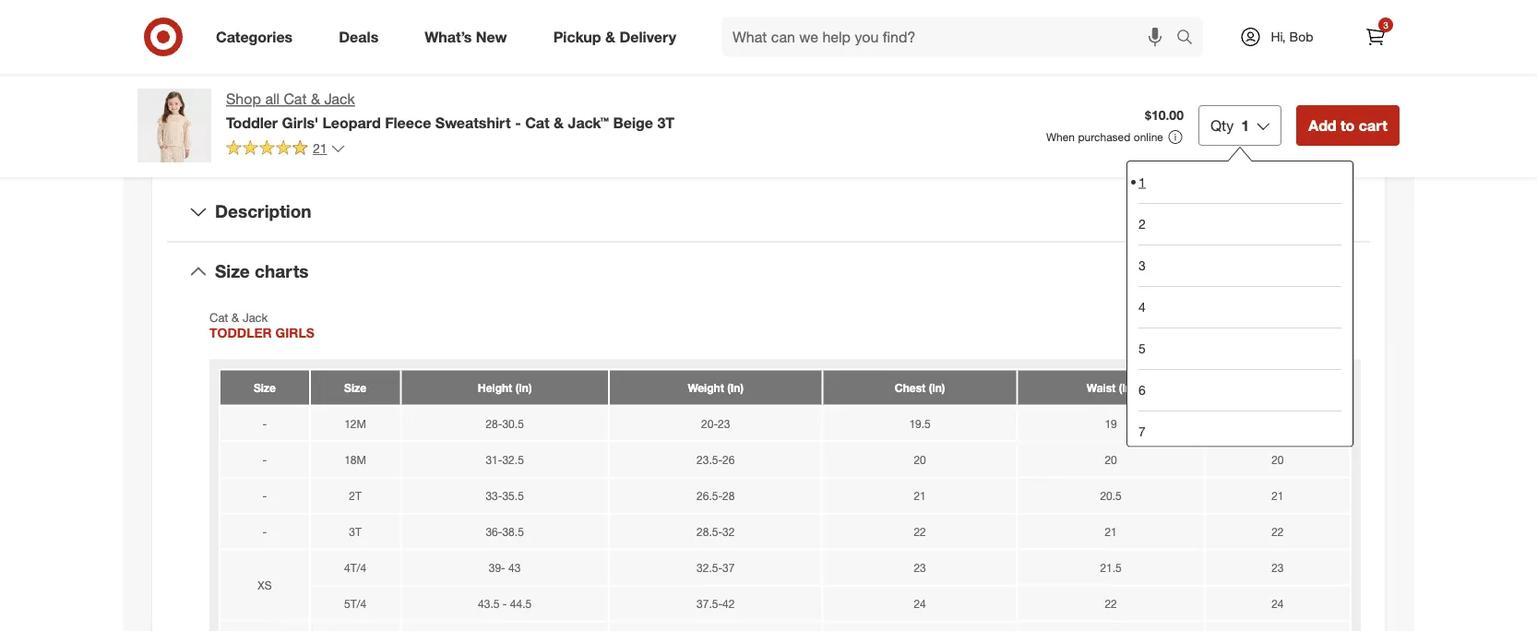 Task type: vqa. For each thing, say whether or not it's contained in the screenshot.
Qty 1
yes



Task type: describe. For each thing, give the bounding box(es) containing it.
-
[[515, 113, 521, 131]]

cart
[[1359, 116, 1388, 134]]

qty 1
[[1211, 116, 1250, 134]]

& inside pickup & delivery link
[[605, 28, 616, 46]]

4 link
[[1139, 286, 1342, 328]]

size
[[215, 261, 250, 282]]

sponsored
[[1346, 49, 1400, 63]]

7 link
[[1139, 411, 1342, 452]]

5 link
[[1139, 328, 1342, 369]]

4
[[1139, 299, 1146, 315]]

hi, bob
[[1271, 29, 1314, 45]]

new
[[476, 28, 507, 46]]

what's new link
[[409, 17, 530, 57]]

toddler
[[226, 113, 278, 131]]

shop all cat & jack toddler girls' leopard fleece sweatshirt - cat & jack™ beige 3t
[[226, 90, 675, 131]]

image of toddler girls' leopard fleece sweatshirt - cat & jack™ beige 3t image
[[138, 89, 211, 162]]

2
[[1139, 216, 1146, 232]]

qty
[[1211, 116, 1234, 134]]

advertisement region
[[791, 0, 1400, 47]]

1 vertical spatial &
[[311, 90, 320, 108]]

$10.00
[[1145, 107, 1184, 123]]

jack™
[[568, 113, 609, 131]]

1 horizontal spatial 3
[[1384, 19, 1389, 30]]

when purchased online
[[1047, 130, 1164, 144]]

search
[[1169, 30, 1213, 48]]

girls'
[[282, 113, 319, 131]]

pickup & delivery
[[553, 28, 677, 46]]

sweatshirt
[[435, 113, 511, 131]]

0 horizontal spatial cat
[[284, 90, 307, 108]]

to
[[1341, 116, 1355, 134]]

deals
[[339, 28, 379, 46]]

jack
[[324, 90, 355, 108]]

0 horizontal spatial 1
[[1139, 174, 1146, 190]]

delivery
[[620, 28, 677, 46]]

add to cart
[[1309, 116, 1388, 134]]

purchased
[[1078, 130, 1131, 144]]

categories link
[[200, 17, 316, 57]]

what's new
[[425, 28, 507, 46]]

size charts button
[[167, 243, 1371, 302]]

charts
[[255, 261, 309, 282]]



Task type: locate. For each thing, give the bounding box(es) containing it.
bob
[[1290, 29, 1314, 45]]

add to cart button
[[1297, 105, 1400, 146]]

what's
[[425, 28, 472, 46]]

0 horizontal spatial &
[[311, 90, 320, 108]]

1 right qty at the right top
[[1242, 116, 1250, 134]]

2 link
[[1139, 203, 1342, 245]]

1 2 3 4 5 6 7
[[1139, 174, 1146, 440]]

1 horizontal spatial 1
[[1242, 116, 1250, 134]]

beige
[[613, 113, 653, 131]]

add
[[1309, 116, 1337, 134]]

0 vertical spatial 3
[[1384, 19, 1389, 30]]

0 vertical spatial cat
[[284, 90, 307, 108]]

description
[[215, 201, 311, 223]]

1 horizontal spatial cat
[[525, 113, 550, 131]]

21
[[313, 140, 327, 156]]

categories
[[216, 28, 293, 46]]

6 link
[[1139, 369, 1342, 411]]

What can we help you find? suggestions appear below search field
[[722, 17, 1181, 57]]

2 horizontal spatial &
[[605, 28, 616, 46]]

3 up 4
[[1139, 258, 1146, 274]]

3 up sponsored
[[1384, 19, 1389, 30]]

1 vertical spatial cat
[[525, 113, 550, 131]]

cat right the - at the left of the page
[[525, 113, 550, 131]]

search button
[[1169, 17, 1213, 61]]

size charts
[[215, 261, 309, 282]]

when
[[1047, 130, 1075, 144]]

3 link
[[1356, 17, 1396, 57], [1139, 245, 1342, 286]]

1 up the 2
[[1139, 174, 1146, 190]]

0 vertical spatial 1
[[1242, 116, 1250, 134]]

2 vertical spatial &
[[554, 113, 564, 131]]

3 link down 1 link
[[1139, 245, 1342, 286]]

1 link
[[1139, 162, 1342, 203]]

online
[[1134, 130, 1164, 144]]

deals link
[[323, 17, 402, 57]]

21 link
[[226, 139, 346, 160]]

7
[[1139, 424, 1146, 440]]

6
[[1139, 382, 1146, 398]]

1 horizontal spatial &
[[554, 113, 564, 131]]

&
[[605, 28, 616, 46], [311, 90, 320, 108], [554, 113, 564, 131]]

3t
[[658, 113, 675, 131]]

cat
[[284, 90, 307, 108], [525, 113, 550, 131]]

fleece
[[385, 113, 431, 131]]

cat right all
[[284, 90, 307, 108]]

1 horizontal spatial 3 link
[[1356, 17, 1396, 57]]

0 horizontal spatial 3
[[1139, 258, 1146, 274]]

hi,
[[1271, 29, 1286, 45]]

5
[[1139, 341, 1146, 357]]

pickup
[[553, 28, 601, 46]]

0 horizontal spatial 3 link
[[1139, 245, 1342, 286]]

shop
[[226, 90, 261, 108]]

0 vertical spatial &
[[605, 28, 616, 46]]

1
[[1242, 116, 1250, 134], [1139, 174, 1146, 190]]

3
[[1384, 19, 1389, 30], [1139, 258, 1146, 274]]

& left 'jack™'
[[554, 113, 564, 131]]

pickup & delivery link
[[538, 17, 700, 57]]

0 vertical spatial 3 link
[[1356, 17, 1396, 57]]

all
[[265, 90, 280, 108]]

1 vertical spatial 3
[[1139, 258, 1146, 274]]

1 vertical spatial 3 link
[[1139, 245, 1342, 286]]

3 link right the bob
[[1356, 17, 1396, 57]]

1 vertical spatial 1
[[1139, 174, 1146, 190]]

& right pickup at top
[[605, 28, 616, 46]]

leopard
[[323, 113, 381, 131]]

& left jack
[[311, 90, 320, 108]]

description button
[[167, 183, 1371, 242]]



